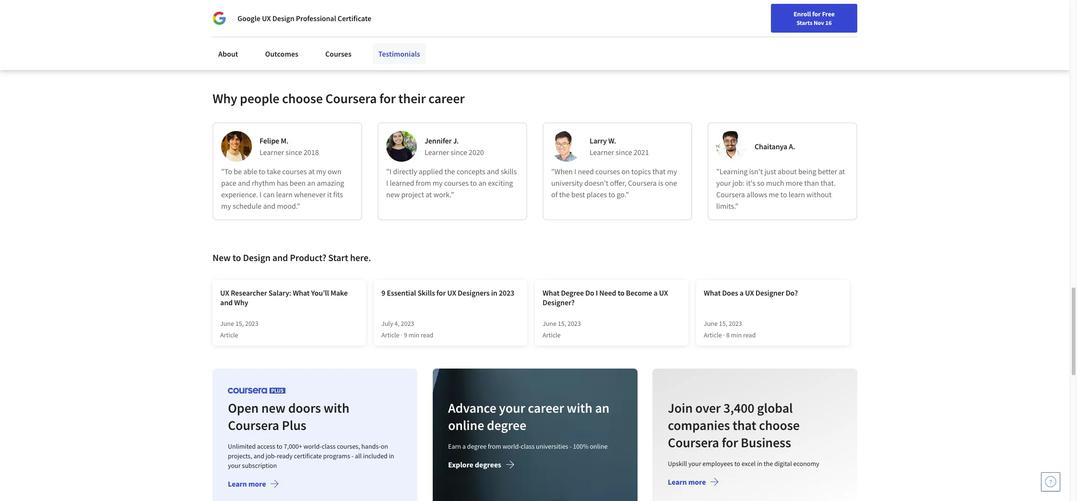 Task type: locate. For each thing, give the bounding box(es) containing it.
open
[[228, 399, 259, 417]]

1 · from the left
[[401, 331, 403, 339]]

explore degrees
[[448, 460, 501, 469]]

coursera up upskill
[[668, 434, 720, 451]]

world- inside unlimited access to 7,000+ world-class courses, hands-on projects, and job-ready certificate programs - all included in your subscription
[[304, 442, 322, 451]]

2023 inside july 4, 2023 article · 9 min read
[[401, 319, 414, 328]]

2 with from the left
[[567, 399, 593, 417]]

0 horizontal spatial at
[[308, 167, 315, 176]]

2 horizontal spatial 15,
[[719, 319, 728, 328]]

june 15, 2023 article down designer?
[[543, 319, 581, 339]]

2 horizontal spatial an
[[595, 399, 610, 417]]

online
[[448, 417, 484, 434], [590, 442, 608, 451]]

1 horizontal spatial -
[[570, 442, 572, 451]]

1 horizontal spatial 15,
[[558, 319, 566, 328]]

in right excel
[[758, 459, 763, 468]]

design up 'researcher'
[[243, 251, 271, 263]]

learner down larry
[[590, 147, 615, 157]]

2 read from the left
[[744, 331, 756, 339]]

being
[[799, 167, 817, 176]]

15, up the 8
[[719, 319, 728, 328]]

for up nov
[[813, 10, 821, 18]]

2 since from the left
[[451, 147, 467, 157]]

i right do
[[596, 288, 598, 298]]

a right the become
[[654, 288, 658, 298]]

in right designers
[[491, 288, 498, 298]]

1 learner from the left
[[260, 147, 284, 157]]

learn down the projects, on the left
[[228, 479, 247, 489]]

- left the 100%
[[570, 442, 572, 451]]

1 horizontal spatial learner
[[425, 147, 449, 157]]

june for what degree do i need to become a ux designer?
[[543, 319, 557, 328]]

l'emploi
[[534, 23, 567, 35]]

learn inside "learning isn't just about being better at your job: it's so much more than that. coursera allows me to learn without limits."
[[789, 190, 805, 199]]

1 horizontal spatial learn more link
[[668, 477, 720, 489]]

1 horizontal spatial degree
[[487, 417, 526, 434]]

read right the 8
[[744, 331, 756, 339]]

learn more down upskill
[[668, 477, 706, 487]]

more for the left learn more "link"
[[249, 479, 266, 489]]

class inside unlimited access to 7,000+ world-class courses, hands-on projects, and job-ready certificate programs - all included in your subscription
[[322, 442, 336, 451]]

make
[[331, 288, 348, 298]]

testimonials link
[[373, 43, 426, 64]]

coursera up unlimited
[[228, 417, 279, 434]]

design
[[273, 13, 295, 23], [243, 251, 271, 263]]

that
[[653, 167, 666, 176], [733, 417, 757, 434]]

my
[[316, 167, 326, 176], [667, 167, 677, 176], [433, 178, 443, 188], [221, 201, 231, 211]]

courses up been
[[282, 167, 307, 176]]

2 horizontal spatial what
[[704, 288, 721, 298]]

with for doors
[[324, 399, 350, 417]]

i
[[575, 167, 577, 176], [386, 178, 388, 188], [260, 190, 262, 199], [596, 288, 598, 298]]

june for ux researcher salary: what you'll make and why
[[220, 319, 234, 328]]

new left career
[[832, 11, 844, 20]]

your inside advance your career with an online degree
[[499, 399, 525, 417]]

3 since from the left
[[616, 147, 632, 157]]

since down j.
[[451, 147, 467, 157]]

0 horizontal spatial courses
[[282, 167, 307, 176]]

0 vertical spatial the
[[445, 167, 455, 176]]

0 vertical spatial degree
[[487, 417, 526, 434]]

1 learn from the left
[[276, 190, 293, 199]]

find
[[804, 11, 816, 20]]

7,000+
[[284, 442, 302, 451]]

is
[[659, 178, 664, 188]]

the right 'of'
[[559, 190, 570, 199]]

degree
[[487, 417, 526, 434], [467, 442, 487, 451]]

on inside "when i need courses on topics that my university doesn't offer, coursera is one of the best places to go."
[[622, 167, 630, 176]]

1 horizontal spatial an
[[479, 178, 487, 188]]

courses inside '"to be able to take courses at my own pace and rhythm has been an amazing experience. i can learn whenever it fits my schedule and mood."'
[[282, 167, 307, 176]]

0 vertical spatial online
[[448, 417, 484, 434]]

1 world- from the left
[[304, 442, 322, 451]]

why people choose coursera for their career
[[213, 90, 465, 107]]

0 horizontal spatial on
[[381, 442, 388, 451]]

2 class from the left
[[521, 442, 535, 451]]

0 horizontal spatial read
[[421, 331, 434, 339]]

0 vertical spatial that
[[653, 167, 666, 176]]

for inside join over 3,400 global companies that choose coursera for business
[[722, 434, 739, 451]]

coursera up limits."
[[717, 190, 745, 199]]

j.
[[453, 136, 459, 145]]

to inside "i directly applied the concepts and skills i learned from my courses to an exciting new project at work."
[[470, 178, 477, 188]]

my inside "i directly applied the concepts and skills i learned from my courses to an exciting new project at work."
[[433, 178, 443, 188]]

that inside join over 3,400 global companies that choose coursera for business
[[733, 417, 757, 434]]

1 with from the left
[[324, 399, 350, 417]]

design for ux
[[273, 13, 295, 23]]

0 horizontal spatial what
[[293, 288, 310, 298]]

find your new career link
[[799, 10, 869, 22]]

1 horizontal spatial learn more
[[668, 477, 706, 487]]

at inside '"to be able to take courses at my own pace and rhythm has been an amazing experience. i can learn whenever it fits my schedule and mood."'
[[308, 167, 315, 176]]

0 horizontal spatial class
[[322, 442, 336, 451]]

upskill your employees to excel in the digital economy
[[668, 459, 820, 468]]

1 class from the left
[[322, 442, 336, 451]]

min down skills
[[409, 331, 420, 339]]

that.
[[821, 178, 836, 188]]

1 vertical spatial -
[[352, 452, 354, 460]]

1 horizontal spatial june 15, 2023 article
[[543, 319, 581, 339]]

economy
[[794, 459, 820, 468]]

more
[[786, 178, 803, 188], [689, 477, 706, 487], [249, 479, 266, 489]]

coursera plus image
[[228, 387, 286, 394]]

0 horizontal spatial from
[[416, 178, 431, 188]]

0 horizontal spatial learn
[[228, 479, 247, 489]]

article inside july 4, 2023 article · 9 min read
[[382, 331, 400, 339]]

choose up digital
[[760, 417, 800, 434]]

2 what from the left
[[543, 288, 560, 298]]

on inside unlimited access to 7,000+ world-class courses, hands-on projects, and job-ready certificate programs - all included in your subscription
[[381, 442, 388, 451]]

2023 for 9 essential skills for ux designers in 2023
[[401, 319, 414, 328]]

courses link
[[320, 43, 357, 64]]

0 horizontal spatial in
[[389, 452, 394, 460]]

1 horizontal spatial read
[[744, 331, 756, 339]]

with inside advance your career with an online degree
[[567, 399, 593, 417]]

0 horizontal spatial ·
[[401, 331, 403, 339]]

0 horizontal spatial degree
[[467, 442, 487, 451]]

google image
[[213, 12, 226, 25]]

learner inside felipe m. learner since 2018
[[260, 147, 284, 157]]

the left digital
[[764, 459, 774, 468]]

become
[[626, 288, 653, 298]]

1 june 15, 2023 article from the left
[[220, 319, 259, 339]]

46
[[264, 38, 271, 47]]

15,
[[236, 319, 244, 328], [558, 319, 566, 328], [719, 319, 728, 328]]

learn for has
[[276, 190, 293, 199]]

2 learn from the left
[[789, 190, 805, 199]]

2 world- from the left
[[503, 442, 521, 451]]

learner down "jennifer"
[[425, 147, 449, 157]]

learner inside larry w. learner since 2021
[[590, 147, 615, 157]]

ux researcher salary: what you'll make and why
[[220, 288, 348, 307]]

ux right the become
[[659, 288, 668, 298]]

class left universities
[[521, 442, 535, 451]]

that inside "when i need courses on topics that my university doesn't offer, coursera is one of the best places to go."
[[653, 167, 666, 176]]

that up is
[[653, 167, 666, 176]]

with for career
[[567, 399, 593, 417]]

to right me at top right
[[781, 190, 788, 199]]

more down the employees
[[689, 477, 706, 487]]

0 horizontal spatial -
[[352, 452, 354, 460]]

article
[[220, 331, 238, 339], [382, 331, 400, 339], [543, 331, 561, 339], [704, 331, 722, 339]]

4 article from the left
[[704, 331, 722, 339]]

1 horizontal spatial design
[[273, 13, 295, 23]]

1 horizontal spatial online
[[590, 442, 608, 451]]

career right their
[[429, 90, 465, 107]]

what for what does a ux designer do?
[[704, 288, 721, 298]]

1 15, from the left
[[236, 319, 244, 328]]

read down skills
[[421, 331, 434, 339]]

· down essential
[[401, 331, 403, 339]]

for up the employees
[[722, 434, 739, 451]]

9 down essential
[[404, 331, 407, 339]]

2 horizontal spatial since
[[616, 147, 632, 157]]

at for better
[[839, 167, 846, 176]]

None search field
[[137, 6, 367, 25]]

0 horizontal spatial 9
[[382, 288, 386, 298]]

1 horizontal spatial learn
[[668, 477, 687, 487]]

your inside unlimited access to 7,000+ world-class courses, hands-on projects, and job-ready certificate programs - all included in your subscription
[[228, 461, 241, 470]]

0 vertical spatial from
[[416, 178, 431, 188]]

what inside 'ux researcher salary: what you'll make and why'
[[293, 288, 310, 298]]

1 article from the left
[[220, 331, 238, 339]]

read inside june 15, 2023 article · 8 min read
[[744, 331, 756, 339]]

learn down has on the top left of page
[[276, 190, 293, 199]]

1 horizontal spatial world-
[[503, 442, 521, 451]]

doors
[[288, 399, 321, 417]]

to right need
[[618, 288, 625, 298]]

degree inside advance your career with an online degree
[[487, 417, 526, 434]]

1 horizontal spatial 9
[[404, 331, 407, 339]]

new down coursera plus image on the bottom left of page
[[261, 399, 286, 417]]

1 horizontal spatial with
[[567, 399, 593, 417]]

2023 for what degree do i need to become a ux designer?
[[568, 319, 581, 328]]

2 horizontal spatial more
[[786, 178, 803, 188]]

what left "you'll"
[[293, 288, 310, 298]]

more down about
[[786, 178, 803, 188]]

earn
[[448, 442, 461, 451]]

min right the 8
[[731, 331, 742, 339]]

une
[[273, 23, 289, 35]]

i left need
[[575, 167, 577, 176]]

1 vertical spatial career
[[528, 399, 564, 417]]

article down designer?
[[543, 331, 561, 339]]

15, inside june 15, 2023 article · 8 min read
[[719, 319, 728, 328]]

to up ready
[[277, 442, 283, 451]]

an
[[307, 178, 315, 188], [479, 178, 487, 188], [595, 399, 610, 417]]

expérience
[[290, 23, 335, 35]]

and
[[487, 167, 499, 176], [238, 178, 250, 188], [263, 201, 276, 211], [273, 251, 288, 263], [220, 298, 233, 307], [254, 452, 264, 460]]

online right the 100%
[[590, 442, 608, 451]]

15, down designer?
[[558, 319, 566, 328]]

"i
[[386, 167, 392, 176]]

your for advance your career with an online degree
[[499, 399, 525, 417]]

0 vertical spatial on
[[622, 167, 630, 176]]

learned
[[390, 178, 414, 188]]

what for what degree do i need to become a ux designer?
[[543, 288, 560, 298]]

15, for researcher
[[236, 319, 244, 328]]

do
[[586, 288, 595, 298]]

2023 up the 8
[[729, 319, 742, 328]]

since down w.
[[616, 147, 632, 157]]

2 15, from the left
[[558, 319, 566, 328]]

9 essential skills for ux designers in 2023
[[382, 288, 515, 298]]

new inside open new doors with coursera plus
[[261, 399, 286, 417]]

from down applied
[[416, 178, 431, 188]]

my up one
[[667, 167, 677, 176]]

· inside july 4, 2023 article · 9 min read
[[401, 331, 403, 339]]

a right earn
[[462, 442, 466, 451]]

3 15, from the left
[[719, 319, 728, 328]]

1 read from the left
[[421, 331, 434, 339]]

min inside june 15, 2023 article · 8 min read
[[731, 331, 742, 339]]

world- up certificate
[[304, 442, 322, 451]]

here.
[[350, 251, 371, 263]]

1 vertical spatial 9
[[404, 331, 407, 339]]

0 horizontal spatial new
[[261, 399, 286, 417]]

courses up work."
[[444, 178, 469, 188]]

professional
[[296, 13, 336, 23]]

help center image
[[1045, 476, 1057, 488]]

can
[[263, 190, 275, 199]]

since inside jennifer j. learner since 2020
[[451, 147, 467, 157]]

2023 inside june 15, 2023 article · 8 min read
[[729, 319, 742, 328]]

a
[[654, 288, 658, 298], [740, 288, 744, 298], [462, 442, 466, 451]]

2 horizontal spatial courses
[[596, 167, 620, 176]]

july
[[382, 319, 393, 328]]

learn down upskill
[[668, 477, 687, 487]]

june for what does a ux designer do?
[[704, 319, 718, 328]]

their
[[399, 90, 426, 107]]

- inside unlimited access to 7,000+ world-class courses, hands-on projects, and job-ready certificate programs - all included in your subscription
[[352, 452, 354, 460]]

june
[[220, 319, 234, 328], [543, 319, 557, 328], [704, 319, 718, 328]]

1 vertical spatial that
[[733, 417, 757, 434]]

i down the "i
[[386, 178, 388, 188]]

since
[[286, 147, 302, 157], [451, 147, 467, 157], [616, 147, 632, 157]]

0 vertical spatial choose
[[282, 90, 323, 107]]

for right skills
[[437, 288, 446, 298]]

0 horizontal spatial june
[[220, 319, 234, 328]]

- left the all in the bottom left of the page
[[352, 452, 354, 460]]

9 left essential
[[382, 288, 386, 298]]

an inside '"to be able to take courses at my own pace and rhythm has been an amazing experience. i can learn whenever it fits my schedule and mood."'
[[307, 178, 315, 188]]

choose right people
[[282, 90, 323, 107]]

courses inside "i directly applied the concepts and skills i learned from my courses to an exciting new project at work."
[[444, 178, 469, 188]]

article down 'researcher'
[[220, 331, 238, 339]]

my down experience.
[[221, 201, 231, 211]]

at right better
[[839, 167, 846, 176]]

your for upskill your employees to excel in the digital economy
[[689, 459, 702, 468]]

degree up explore degrees
[[467, 442, 487, 451]]

ux right 'does'
[[745, 288, 754, 298]]

0 horizontal spatial design
[[243, 251, 271, 263]]

employees
[[703, 459, 734, 468]]

2 june 15, 2023 article from the left
[[543, 319, 581, 339]]

since inside larry w. learner since 2021
[[616, 147, 632, 157]]

june 15, 2023 article down 'researcher'
[[220, 319, 259, 339]]

choose inside join over 3,400 global companies that choose coursera for business
[[760, 417, 800, 434]]

a.
[[789, 142, 796, 151]]

for inside enroll for free starts nov 16
[[813, 10, 821, 18]]

at inside "learning isn't just about being better at your job: it's so much more than that. coursera allows me to learn without limits."
[[839, 167, 846, 176]]

at down "2018"
[[308, 167, 315, 176]]

design up hours
[[273, 13, 295, 23]]

the right applied
[[445, 167, 455, 176]]

learner inside jennifer j. learner since 2020
[[425, 147, 449, 157]]

courses inside "when i need courses on topics that my university doesn't offer, coursera is one of the best places to go."
[[596, 167, 620, 176]]

digital
[[775, 459, 793, 468]]

the inside "i directly applied the concepts and skills i learned from my courses to an exciting new project at work."
[[445, 167, 455, 176]]

so
[[758, 178, 765, 188]]

online up earn
[[448, 417, 484, 434]]

online inside advance your career with an online degree
[[448, 417, 484, 434]]

and inside unlimited access to 7,000+ world-class courses, hands-on projects, and job-ready certificate programs - all included in your subscription
[[254, 452, 264, 460]]

companies
[[668, 417, 731, 434]]

1 vertical spatial degree
[[467, 442, 487, 451]]

from
[[416, 178, 431, 188], [488, 442, 501, 451]]

to left excel
[[735, 459, 741, 468]]

· for essential
[[401, 331, 403, 339]]

0 horizontal spatial online
[[448, 417, 484, 434]]

rhythm
[[252, 178, 275, 188]]

chaitanya a.
[[755, 142, 796, 151]]

to down concepts
[[470, 178, 477, 188]]

world- for from
[[503, 442, 521, 451]]

3,400
[[724, 399, 755, 417]]

ux left 'researcher'
[[220, 288, 229, 298]]

2023 right 4,
[[401, 319, 414, 328]]

2023 down designer?
[[568, 319, 581, 328]]

2 learner from the left
[[425, 147, 449, 157]]

1 horizontal spatial choose
[[760, 417, 800, 434]]

me
[[769, 190, 779, 199]]

to inside '"to be able to take courses at my own pace and rhythm has been an amazing experience. i can learn whenever it fits my schedule and mood."'
[[259, 167, 266, 176]]

learn more link down upskill
[[668, 477, 720, 489]]

to left go."
[[609, 190, 616, 199]]

2023 down 'researcher'
[[245, 319, 259, 328]]

i left the can
[[260, 190, 262, 199]]

what inside what degree do i need to become a ux designer?
[[543, 288, 560, 298]]

1 horizontal spatial more
[[689, 477, 706, 487]]

isn't
[[750, 167, 763, 176]]

at left work."
[[426, 190, 432, 199]]

in right "included"
[[389, 452, 394, 460]]

1 horizontal spatial career
[[528, 399, 564, 417]]

1 june from the left
[[220, 319, 234, 328]]

2 horizontal spatial at
[[839, 167, 846, 176]]

on up offer,
[[622, 167, 630, 176]]

1 vertical spatial on
[[381, 442, 388, 451]]

salary:
[[269, 288, 291, 298]]

3 june from the left
[[704, 319, 718, 328]]

with right doors
[[324, 399, 350, 417]]

2 horizontal spatial learner
[[590, 147, 615, 157]]

degree up earn a degree from world-class universities - 100% online
[[487, 417, 526, 434]]

2023 for what does a ux designer do?
[[729, 319, 742, 328]]

1 since from the left
[[286, 147, 302, 157]]

1 horizontal spatial new
[[386, 190, 400, 199]]

1 horizontal spatial that
[[733, 417, 757, 434]]

career up universities
[[528, 399, 564, 417]]

1 horizontal spatial on
[[622, 167, 630, 176]]

1 vertical spatial new
[[261, 399, 286, 417]]

0 horizontal spatial more
[[249, 479, 266, 489]]

0 horizontal spatial min
[[409, 331, 420, 339]]

the
[[445, 167, 455, 176], [559, 190, 570, 199], [764, 459, 774, 468]]

1 horizontal spatial courses
[[444, 178, 469, 188]]

what left 'does'
[[704, 288, 721, 298]]

0 horizontal spatial new
[[213, 251, 231, 263]]

0 horizontal spatial learn
[[276, 190, 293, 199]]

advance
[[448, 399, 496, 417]]

-
[[570, 442, 572, 451], [352, 452, 354, 460]]

· left the 8
[[724, 331, 725, 339]]

1 vertical spatial the
[[559, 190, 570, 199]]

class up programs at the bottom of the page
[[322, 442, 336, 451]]

article down july
[[382, 331, 400, 339]]

learn more down subscription
[[228, 479, 266, 489]]

1 horizontal spatial new
[[832, 11, 844, 20]]

0 horizontal spatial the
[[445, 167, 455, 176]]

1 horizontal spatial learn
[[789, 190, 805, 199]]

june inside june 15, 2023 article · 8 min read
[[704, 319, 718, 328]]

1 vertical spatial new
[[213, 251, 231, 263]]

1 horizontal spatial june
[[543, 319, 557, 328]]

1 horizontal spatial the
[[559, 190, 570, 199]]

project
[[402, 190, 424, 199]]

article inside june 15, 2023 article · 8 min read
[[704, 331, 722, 339]]

felipe m. learner since 2018
[[260, 136, 319, 157]]

to up rhythm
[[259, 167, 266, 176]]

0 horizontal spatial that
[[653, 167, 666, 176]]

earn a degree from world-class universities - 100% online
[[448, 442, 608, 451]]

1 horizontal spatial min
[[731, 331, 742, 339]]

0 horizontal spatial 15,
[[236, 319, 244, 328]]

100%
[[573, 442, 589, 451]]

career
[[429, 90, 465, 107], [528, 399, 564, 417]]

learn down than
[[789, 190, 805, 199]]

since down m.
[[286, 147, 302, 157]]

with inside open new doors with coursera plus
[[324, 399, 350, 417]]

article for ux researcher salary: what you'll make and why
[[220, 331, 238, 339]]

1 vertical spatial design
[[243, 251, 271, 263]]

0 vertical spatial why
[[213, 90, 237, 107]]

my up work."
[[433, 178, 443, 188]]

0 horizontal spatial june 15, 2023 article
[[220, 319, 259, 339]]

to inside "when i need courses on topics that my university doesn't offer, coursera is one of the best places to go."
[[609, 190, 616, 199]]

2 · from the left
[[724, 331, 725, 339]]

read inside july 4, 2023 article · 9 min read
[[421, 331, 434, 339]]

0 horizontal spatial with
[[324, 399, 350, 417]]

0 horizontal spatial since
[[286, 147, 302, 157]]

2023 right designers
[[499, 288, 515, 298]]

best
[[572, 190, 585, 199]]

more down subscription
[[249, 479, 266, 489]]

2 article from the left
[[382, 331, 400, 339]]

1 what from the left
[[293, 288, 310, 298]]

take
[[267, 167, 281, 176]]

ux left designers
[[447, 288, 457, 298]]

préparer
[[490, 23, 525, 35]]

coursera down courses
[[326, 90, 377, 107]]

experience.
[[221, 190, 258, 199]]

what left degree
[[543, 288, 560, 298]]

learn more
[[668, 477, 706, 487], [228, 479, 266, 489]]

i inside what degree do i need to become a ux designer?
[[596, 288, 598, 298]]

2 min from the left
[[731, 331, 742, 339]]

at inside "i directly applied the concepts and skills i learned from my courses to an exciting new project at work."
[[426, 190, 432, 199]]

learn more link down subscription
[[228, 479, 280, 491]]

it
[[327, 190, 332, 199]]

0 vertical spatial 9
[[382, 288, 386, 298]]

1 min from the left
[[409, 331, 420, 339]]

career inside advance your career with an online degree
[[528, 399, 564, 417]]

2 horizontal spatial in
[[758, 459, 763, 468]]

3 article from the left
[[543, 331, 561, 339]]

min inside july 4, 2023 article · 9 min read
[[409, 331, 420, 339]]

learner for jennifer
[[425, 147, 449, 157]]

· inside june 15, 2023 article · 8 min read
[[724, 331, 725, 339]]

since inside felipe m. learner since 2018
[[286, 147, 302, 157]]

the inside "when i need courses on topics that my university doesn't offer, coursera is one of the best places to go."
[[559, 190, 570, 199]]

1 horizontal spatial class
[[521, 442, 535, 451]]

1 vertical spatial why
[[234, 298, 248, 307]]

places
[[587, 190, 607, 199]]

0 vertical spatial -
[[570, 442, 572, 451]]

subscription
[[242, 461, 277, 470]]

read for a
[[744, 331, 756, 339]]

learn for more
[[789, 190, 805, 199]]

learn inside '"to be able to take courses at my own pace and rhythm has been an amazing experience. i can learn whenever it fits my schedule and mood."'
[[276, 190, 293, 199]]

2023
[[499, 288, 515, 298], [245, 319, 259, 328], [401, 319, 414, 328], [568, 319, 581, 328], [729, 319, 742, 328]]

article for what does a ux designer do?
[[704, 331, 722, 339]]

your for find your new career
[[818, 11, 830, 20]]

i inside '"to be able to take courses at my own pace and rhythm has been an amazing experience. i can learn whenever it fits my schedule and mood."'
[[260, 190, 262, 199]]

3 learner from the left
[[590, 147, 615, 157]]

2 horizontal spatial june
[[704, 319, 718, 328]]

w.
[[609, 136, 617, 145]]

2 june from the left
[[543, 319, 557, 328]]

0 horizontal spatial an
[[307, 178, 315, 188]]

0 vertical spatial new
[[386, 190, 400, 199]]

my inside "when i need courses on topics that my university doesn't offer, coursera is one of the best places to go."
[[667, 167, 677, 176]]

0 horizontal spatial career
[[429, 90, 465, 107]]

3 what from the left
[[704, 288, 721, 298]]

et
[[469, 23, 477, 35]]

0 horizontal spatial world-
[[304, 442, 322, 451]]

work."
[[434, 190, 454, 199]]

much
[[766, 178, 785, 188]]



Task type: vqa. For each thing, say whether or not it's contained in the screenshot.
the bottommost '-'
yes



Task type: describe. For each thing, give the bounding box(es) containing it.
explore degrees link
[[448, 460, 515, 471]]

larry w. learner since 2021
[[590, 136, 649, 157]]

what degree do i need to become a ux designer?
[[543, 288, 668, 307]]

bien
[[411, 23, 429, 35]]

unlimited
[[228, 442, 256, 451]]

hands-
[[362, 442, 381, 451]]

june 15, 2023 article for ux researcher salary: what you'll make and why
[[220, 319, 259, 339]]

limits."
[[717, 201, 739, 211]]

1 vertical spatial online
[[590, 442, 608, 451]]

has
[[277, 178, 288, 188]]

universities
[[536, 442, 568, 451]]

"when i need courses on topics that my university doesn't offer, coursera is one of the best places to go."
[[552, 167, 677, 199]]

from inside "i directly applied the concepts and skills i learned from my courses to an exciting new project at work."
[[416, 178, 431, 188]]

m.
[[281, 136, 289, 145]]

job-
[[266, 452, 277, 460]]

designer?
[[543, 298, 575, 307]]

design for to
[[243, 251, 271, 263]]

coursera inside join over 3,400 global companies that choose coursera for business
[[668, 434, 720, 451]]

need
[[578, 167, 594, 176]]

offer,
[[610, 178, 627, 188]]

2 horizontal spatial the
[[764, 459, 774, 468]]

about
[[218, 49, 238, 59]]

larry
[[590, 136, 607, 145]]

to up 'researcher'
[[233, 251, 241, 263]]

learner for felipe
[[260, 147, 284, 157]]

ux inside 'ux researcher salary: what you'll make and why'
[[220, 288, 229, 298]]

june 15, 2023 article · 8 min read
[[704, 319, 756, 339]]

ux inside what degree do i need to become a ux designer?
[[659, 288, 668, 298]]

article for what degree do i need to become a ux designer?
[[543, 331, 561, 339]]

min for does
[[731, 331, 742, 339]]

an inside "i directly applied the concepts and skills i learned from my courses to an exciting new project at work."
[[479, 178, 487, 188]]

unlimited access to 7,000+ world-class courses, hands-on projects, and job-ready certificate programs - all included in your subscription
[[228, 442, 394, 470]]

for left their
[[380, 90, 396, 107]]

free
[[822, 10, 835, 18]]

0 horizontal spatial learn more link
[[228, 479, 280, 491]]

class for universities
[[521, 442, 535, 451]]

upskill
[[668, 459, 688, 468]]

courses
[[325, 49, 352, 59]]

join over 3,400 global companies that choose coursera for business
[[668, 399, 800, 451]]

coursera inside "learning isn't just about being better at your job: it's so much more than that. coursera allows me to learn without limits."
[[717, 190, 745, 199]]

new inside "i directly applied the concepts and skills i learned from my courses to an exciting new project at work."
[[386, 190, 400, 199]]

why inside 'ux researcher salary: what you'll make and why'
[[234, 298, 248, 307]]

without
[[807, 190, 832, 199]]

your inside "learning isn't just about being better at your job: it's so much more than that. coursera allows me to learn without limits."
[[717, 178, 731, 188]]

in inside unlimited access to 7,000+ world-class courses, hands-on projects, and job-ready certificate programs - all included in your subscription
[[389, 452, 394, 460]]

explore
[[448, 460, 473, 469]]

2 horizontal spatial a
[[740, 288, 744, 298]]

join
[[668, 399, 693, 417]]

"learning
[[717, 167, 748, 176]]

essential
[[387, 288, 416, 298]]

2023 for ux researcher salary: what you'll make and why
[[245, 319, 259, 328]]

to inside "learning isn't just about being better at your job: it's so much more than that. coursera allows me to learn without limits."
[[781, 190, 788, 199]]

people
[[240, 90, 280, 107]]

min for essential
[[409, 331, 420, 339]]

schedule
[[233, 201, 262, 211]]

learn for learn more "link" to the right
[[668, 477, 687, 487]]

0 horizontal spatial choose
[[282, 90, 323, 107]]

be
[[234, 167, 242, 176]]

le
[[402, 23, 409, 35]]

just
[[765, 167, 777, 176]]

since for m.
[[286, 147, 302, 157]]

and inside 'ux researcher salary: what you'll make and why'
[[220, 298, 233, 307]]

global
[[758, 399, 793, 417]]

world- for 7,000+
[[304, 442, 322, 451]]

whenever
[[294, 190, 326, 199]]

more for learn more "link" to the right
[[689, 477, 706, 487]]

outcomes
[[265, 49, 299, 59]]

i inside "when i need courses on topics that my university doesn't offer, coursera is one of the best places to go."
[[575, 167, 577, 176]]

enroll for free starts nov 16
[[794, 10, 835, 26]]

since for w.
[[616, 147, 632, 157]]

go."
[[617, 190, 629, 199]]

jennifer j. learner since 2020
[[425, 136, 484, 157]]

1 horizontal spatial in
[[491, 288, 498, 298]]

1 horizontal spatial from
[[488, 442, 501, 451]]

· for does
[[724, 331, 725, 339]]

learn for the left learn more "link"
[[228, 479, 247, 489]]

pour
[[381, 23, 400, 35]]

utilisateur
[[337, 23, 379, 35]]

more inside "learning isn't just about being better at your job: it's so much more than that. coursera allows me to learn without limits."
[[786, 178, 803, 188]]

0 horizontal spatial a
[[462, 442, 466, 451]]

june 15, 2023 article for what degree do i need to become a ux designer?
[[543, 319, 581, 339]]

over
[[696, 399, 721, 417]]

class for courses,
[[322, 442, 336, 451]]

skills
[[501, 167, 517, 176]]

fits
[[333, 190, 343, 199]]

mood."
[[277, 201, 301, 211]]

"when
[[552, 167, 573, 176]]

does
[[723, 288, 739, 298]]

than
[[805, 178, 820, 188]]

read for skills
[[421, 331, 434, 339]]

google
[[238, 13, 261, 23]]

you'll
[[311, 288, 329, 298]]

2021
[[634, 147, 649, 157]]

8
[[727, 331, 730, 339]]

ux right google
[[262, 13, 271, 23]]

find your new career
[[804, 11, 864, 20]]

my left own
[[316, 167, 326, 176]]

16
[[826, 19, 832, 26]]

commun
[[431, 23, 467, 35]]

skills
[[418, 288, 435, 298]]

coursera inside "when i need courses on topics that my university doesn't offer, coursera is one of the best places to go."
[[628, 178, 657, 188]]

university
[[552, 178, 583, 188]]

and inside "i directly applied the concepts and skills i learned from my courses to an exciting new project at work."
[[487, 167, 499, 176]]

it's
[[747, 178, 756, 188]]

topics
[[632, 167, 651, 176]]

i inside "i directly applied the concepts and skills i learned from my courses to an exciting new project at work."
[[386, 178, 388, 188]]

learner for larry
[[590, 147, 615, 157]]

"to be able to take courses at my own pace and rhythm has been an amazing experience. i can learn whenever it fits my schedule and mood."
[[221, 167, 344, 211]]

directly
[[393, 167, 417, 176]]

an inside advance your career with an online degree
[[595, 399, 610, 417]]

15, for degree
[[558, 319, 566, 328]]

business
[[741, 434, 792, 451]]

15, for does
[[719, 319, 728, 328]]

plus
[[282, 417, 307, 434]]

at for courses
[[308, 167, 315, 176]]

able
[[243, 167, 257, 176]]

0 vertical spatial new
[[832, 11, 844, 20]]

a inside what degree do i need to become a ux designer?
[[654, 288, 658, 298]]

à
[[527, 23, 532, 35]]

to inside unlimited access to 7,000+ world-class courses, hands-on projects, and job-ready certificate programs - all included in your subscription
[[277, 442, 283, 451]]

all
[[355, 452, 362, 460]]

coursera inside open new doors with coursera plus
[[228, 417, 279, 434]]

enroll
[[794, 10, 811, 18]]

start
[[328, 251, 348, 263]]

felipe
[[260, 136, 279, 145]]

to inside what degree do i need to become a ux designer?
[[618, 288, 625, 298]]

about
[[778, 167, 797, 176]]

researcher
[[231, 288, 267, 298]]

7
[[251, 38, 255, 47]]

degrees
[[475, 460, 501, 469]]

exciting
[[488, 178, 513, 188]]

certificate
[[294, 452, 322, 460]]

article for 9 essential skills for ux designers in 2023
[[382, 331, 400, 339]]

nov
[[814, 19, 825, 26]]

2018
[[304, 147, 319, 157]]

0 vertical spatial career
[[429, 90, 465, 107]]

outcomes link
[[259, 43, 304, 64]]

9 inside july 4, 2023 article · 9 min read
[[404, 331, 407, 339]]

since for j.
[[451, 147, 467, 157]]

amazing
[[317, 178, 344, 188]]

excel
[[742, 459, 756, 468]]

0 horizontal spatial learn more
[[228, 479, 266, 489]]



